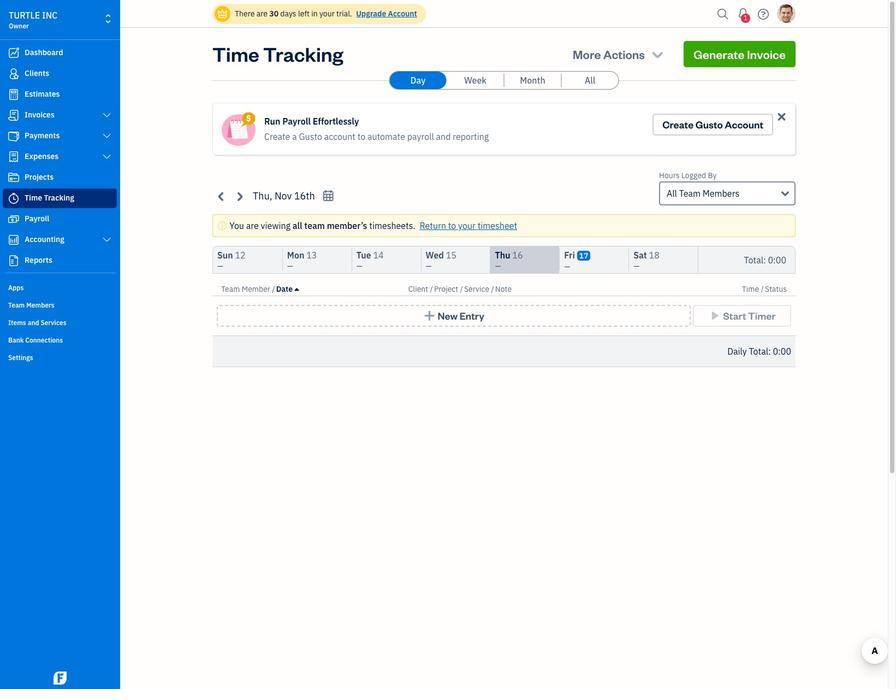Task type: describe. For each thing, give the bounding box(es) containing it.
inc
[[42, 10, 58, 21]]

project link
[[434, 284, 460, 294]]

tue 14 —
[[357, 250, 384, 271]]

1 vertical spatial total
[[749, 346, 769, 357]]

go to help image
[[755, 6, 773, 22]]

payroll link
[[3, 209, 117, 229]]

date
[[276, 284, 293, 294]]

2 horizontal spatial time
[[743, 284, 760, 294]]

there are 30 days left in your trial. upgrade account
[[235, 9, 417, 19]]

timesheets.
[[370, 220, 416, 231]]

are for you
[[246, 220, 259, 231]]

return to your timesheet button
[[420, 219, 518, 232]]

dashboard link
[[3, 43, 117, 63]]

by
[[709, 171, 717, 180]]

month link
[[505, 72, 562, 89]]

create inside button
[[663, 118, 694, 131]]

1 vertical spatial to
[[449, 220, 457, 231]]

all link
[[562, 72, 619, 89]]

sat 18 —
[[634, 250, 660, 271]]

time tracking inside "link"
[[25, 193, 74, 203]]

invoices link
[[3, 105, 117, 125]]

daily total : 0:00
[[728, 346, 792, 357]]

create gusto account button
[[653, 114, 774, 136]]

money image
[[7, 214, 20, 225]]

report image
[[7, 255, 20, 266]]

account inside create gusto account button
[[725, 118, 764, 131]]

chart image
[[7, 234, 20, 245]]

payroll inside "main" element
[[25, 214, 49, 224]]

tracking inside "link"
[[44, 193, 74, 203]]

all team members button
[[660, 181, 796, 205]]

daily
[[728, 346, 747, 357]]

team member /
[[221, 284, 275, 294]]

chevron large down image for invoices
[[102, 111, 112, 120]]

payroll
[[408, 131, 434, 142]]

new entry
[[438, 309, 485, 322]]

client / project / service / note
[[409, 284, 512, 294]]

team inside dropdown button
[[680, 188, 701, 199]]

settings link
[[3, 349, 117, 366]]

invoices
[[25, 110, 55, 120]]

trial.
[[337, 9, 352, 19]]

left
[[298, 9, 310, 19]]

items
[[8, 319, 26, 327]]

expenses link
[[3, 147, 117, 167]]

service link
[[465, 284, 492, 294]]

1
[[744, 14, 748, 22]]

all for all team members
[[667, 188, 678, 199]]

accounting link
[[3, 230, 117, 250]]

13
[[307, 250, 317, 261]]

crown image
[[217, 8, 228, 19]]

note
[[496, 284, 512, 294]]

logged
[[682, 171, 707, 180]]

0 vertical spatial total
[[745, 254, 764, 265]]

to inside run payroll effortlessly create a gusto account to automate payroll and reporting
[[358, 131, 366, 142]]

chevrondown image
[[651, 46, 666, 62]]

automate
[[368, 131, 405, 142]]

total : 0:00
[[745, 254, 787, 265]]

0 vertical spatial 0:00
[[769, 254, 787, 265]]

0 horizontal spatial your
[[320, 9, 335, 19]]

15
[[446, 250, 457, 261]]

services
[[41, 319, 67, 327]]

thu
[[495, 250, 511, 261]]

5 / from the left
[[761, 284, 764, 294]]

viewing
[[261, 220, 291, 231]]

sat
[[634, 250, 647, 261]]

hours logged by
[[660, 171, 717, 180]]

create inside run payroll effortlessly create a gusto account to automate payroll and reporting
[[265, 131, 290, 142]]

and inside "main" element
[[28, 319, 39, 327]]

12
[[235, 250, 246, 261]]

status link
[[766, 284, 788, 294]]

more actions button
[[563, 41, 675, 67]]

chevron large down image for expenses
[[102, 152, 112, 161]]

you are viewing all team member's timesheets. return to your timesheet
[[230, 220, 518, 231]]

create gusto account
[[663, 118, 764, 131]]

member's
[[327, 220, 368, 231]]

fri 17 —
[[565, 250, 589, 272]]

choose a date image
[[322, 190, 335, 202]]

more
[[573, 46, 601, 62]]

plus image
[[423, 310, 436, 321]]

projects link
[[3, 168, 117, 187]]

next day image
[[233, 190, 246, 202]]

— for sat
[[634, 261, 640, 271]]

0 vertical spatial tracking
[[263, 41, 343, 67]]

turtle inc owner
[[9, 10, 58, 30]]

you
[[230, 220, 244, 231]]

dashboard
[[25, 48, 63, 57]]

bank connections
[[8, 336, 63, 344]]

all for all
[[585, 75, 596, 86]]

chevron large down image
[[102, 132, 112, 140]]

reports link
[[3, 251, 117, 271]]

1 horizontal spatial :
[[769, 346, 772, 357]]

and inside run payroll effortlessly create a gusto account to automate payroll and reporting
[[436, 131, 451, 142]]

project image
[[7, 172, 20, 183]]

nov
[[275, 190, 292, 202]]

main element
[[0, 0, 148, 689]]

18
[[650, 250, 660, 261]]

2 / from the left
[[430, 284, 433, 294]]

apps link
[[3, 279, 117, 296]]

— for thu
[[495, 261, 501, 271]]

14
[[373, 250, 384, 261]]

0 vertical spatial time tracking
[[213, 41, 343, 67]]



Task type: vqa. For each thing, say whether or not it's contained in the screenshot.
'Tracking' within Time Tracking link
no



Task type: locate. For each thing, give the bounding box(es) containing it.
— inside sun 12 —
[[218, 261, 223, 271]]

0 horizontal spatial account
[[388, 9, 417, 19]]

chevron large down image inside expenses 'link'
[[102, 152, 112, 161]]

close image
[[776, 110, 789, 123]]

team for team member /
[[221, 284, 240, 294]]

— inside mon 13 —
[[287, 261, 293, 271]]

chevron large down image inside accounting link
[[102, 236, 112, 244]]

1 horizontal spatial and
[[436, 131, 451, 142]]

1 vertical spatial your
[[459, 220, 476, 231]]

0 vertical spatial :
[[764, 254, 767, 265]]

connections
[[25, 336, 63, 344]]

1 horizontal spatial tracking
[[263, 41, 343, 67]]

1 horizontal spatial time
[[213, 41, 259, 67]]

0:00
[[769, 254, 787, 265], [774, 346, 792, 357]]

0 horizontal spatial team
[[8, 301, 25, 309]]

chevron large down image up chevron large down image
[[102, 111, 112, 120]]

0 horizontal spatial create
[[265, 131, 290, 142]]

turtle
[[9, 10, 40, 21]]

— down mon
[[287, 261, 293, 271]]

payments
[[25, 131, 60, 140]]

1 vertical spatial payroll
[[25, 214, 49, 224]]

0 vertical spatial chevron large down image
[[102, 111, 112, 120]]

in
[[312, 9, 318, 19]]

— for wed
[[426, 261, 432, 271]]

upgrade
[[356, 9, 387, 19]]

1 horizontal spatial create
[[663, 118, 694, 131]]

owner
[[9, 22, 29, 30]]

0 horizontal spatial to
[[358, 131, 366, 142]]

2 chevron large down image from the top
[[102, 152, 112, 161]]

team inside "main" element
[[8, 301, 25, 309]]

: right daily
[[769, 346, 772, 357]]

tracking down 'projects' 'link'
[[44, 193, 74, 203]]

all inside 'all' link
[[585, 75, 596, 86]]

1 vertical spatial gusto
[[299, 131, 322, 142]]

time tracking down 'projects' 'link'
[[25, 193, 74, 203]]

1 vertical spatial tracking
[[44, 193, 74, 203]]

more actions
[[573, 46, 645, 62]]

settings
[[8, 354, 33, 362]]

0 vertical spatial payroll
[[283, 116, 311, 127]]

dashboard image
[[7, 48, 20, 58]]

1 vertical spatial team
[[221, 284, 240, 294]]

caretup image
[[295, 285, 299, 293]]

your left timesheet
[[459, 220, 476, 231]]

date link
[[276, 284, 299, 294]]

1 horizontal spatial team
[[221, 284, 240, 294]]

0 vertical spatial team
[[680, 188, 701, 199]]

there
[[235, 9, 255, 19]]

2 vertical spatial chevron large down image
[[102, 236, 112, 244]]

all down more
[[585, 75, 596, 86]]

/ left note link
[[492, 284, 494, 294]]

payment image
[[7, 131, 20, 142]]

2 vertical spatial time
[[743, 284, 760, 294]]

previous day image
[[215, 190, 228, 202]]

members inside dropdown button
[[703, 188, 740, 199]]

info image
[[218, 219, 228, 232]]

4 / from the left
[[492, 284, 494, 294]]

month
[[520, 75, 546, 86]]

2 horizontal spatial team
[[680, 188, 701, 199]]

1 vertical spatial chevron large down image
[[102, 152, 112, 161]]

time right timer icon
[[25, 193, 42, 203]]

mon 13 —
[[287, 250, 317, 271]]

1 vertical spatial all
[[667, 188, 678, 199]]

0 horizontal spatial time tracking
[[25, 193, 74, 203]]

account right 'upgrade'
[[388, 9, 417, 19]]

1 vertical spatial account
[[725, 118, 764, 131]]

1 vertical spatial 0:00
[[774, 346, 792, 357]]

items and services link
[[3, 314, 117, 331]]

clients link
[[3, 64, 117, 84]]

member
[[242, 284, 271, 294]]

0 vertical spatial time
[[213, 41, 259, 67]]

1 horizontal spatial members
[[703, 188, 740, 199]]

new
[[438, 309, 458, 322]]

to
[[358, 131, 366, 142], [449, 220, 457, 231]]

team down apps
[[8, 301, 25, 309]]

2 vertical spatial team
[[8, 301, 25, 309]]

tracking down left
[[263, 41, 343, 67]]

time tracking down 30
[[213, 41, 343, 67]]

1 vertical spatial time tracking
[[25, 193, 74, 203]]

1 horizontal spatial account
[[725, 118, 764, 131]]

a
[[292, 131, 297, 142]]

team
[[305, 220, 325, 231]]

bank connections link
[[3, 332, 117, 348]]

are right 'you'
[[246, 220, 259, 231]]

total right daily
[[749, 346, 769, 357]]

chevron large down image inside invoices link
[[102, 111, 112, 120]]

estimate image
[[7, 89, 20, 100]]

day link
[[390, 72, 447, 89]]

are left 30
[[257, 9, 268, 19]]

0 vertical spatial members
[[703, 188, 740, 199]]

— inside thu 16 —
[[495, 261, 501, 271]]

30
[[270, 9, 279, 19]]

: up time / status
[[764, 254, 767, 265]]

time tracking link
[[3, 189, 117, 208]]

create down run
[[265, 131, 290, 142]]

1 vertical spatial are
[[246, 220, 259, 231]]

1 horizontal spatial payroll
[[283, 116, 311, 127]]

1 horizontal spatial all
[[667, 188, 678, 199]]

sun
[[218, 250, 233, 261]]

0 horizontal spatial tracking
[[44, 193, 74, 203]]

your right in
[[320, 9, 335, 19]]

timesheet
[[478, 220, 518, 231]]

— inside tue 14 —
[[357, 261, 363, 271]]

expense image
[[7, 151, 20, 162]]

0:00 up the status
[[769, 254, 787, 265]]

total
[[745, 254, 764, 265], [749, 346, 769, 357]]

— for fri
[[565, 262, 571, 272]]

0 vertical spatial to
[[358, 131, 366, 142]]

1 horizontal spatial to
[[449, 220, 457, 231]]

0 vertical spatial all
[[585, 75, 596, 86]]

1 vertical spatial :
[[769, 346, 772, 357]]

members inside "main" element
[[26, 301, 55, 309]]

payroll inside run payroll effortlessly create a gusto account to automate payroll and reporting
[[283, 116, 311, 127]]

account left close image
[[725, 118, 764, 131]]

— down thu at the top right of page
[[495, 261, 501, 271]]

day
[[411, 75, 426, 86]]

start timer image
[[709, 310, 722, 321]]

— down the fri
[[565, 262, 571, 272]]

time link
[[743, 284, 761, 294]]

your
[[320, 9, 335, 19], [459, 220, 476, 231]]

team left member
[[221, 284, 240, 294]]

17
[[580, 251, 589, 261]]

members down by
[[703, 188, 740, 199]]

fri
[[565, 250, 575, 261]]

0 horizontal spatial :
[[764, 254, 767, 265]]

0 vertical spatial gusto
[[696, 118, 723, 131]]

3 chevron large down image from the top
[[102, 236, 112, 244]]

1 vertical spatial and
[[28, 319, 39, 327]]

1 horizontal spatial time tracking
[[213, 41, 343, 67]]

entry
[[460, 309, 485, 322]]

and right payroll
[[436, 131, 451, 142]]

all inside "all team members" dropdown button
[[667, 188, 678, 199]]

chevron large down image for accounting
[[102, 236, 112, 244]]

chevron large down image up reports link
[[102, 236, 112, 244]]

freshbooks image
[[51, 672, 69, 685]]

generate invoice
[[694, 46, 786, 62]]

run payroll effortlessly create a gusto account to automate payroll and reporting
[[265, 116, 489, 142]]

0 vertical spatial and
[[436, 131, 451, 142]]

— down tue
[[357, 261, 363, 271]]

0 horizontal spatial payroll
[[25, 214, 49, 224]]

gusto up by
[[696, 118, 723, 131]]

accounting
[[25, 234, 64, 244]]

wed 15 —
[[426, 250, 457, 271]]

— for tue
[[357, 261, 363, 271]]

all
[[585, 75, 596, 86], [667, 188, 678, 199]]

members up "items and services"
[[26, 301, 55, 309]]

time left status link
[[743, 284, 760, 294]]

search image
[[715, 6, 732, 22]]

reports
[[25, 255, 52, 265]]

1 vertical spatial members
[[26, 301, 55, 309]]

:
[[764, 254, 767, 265], [769, 346, 772, 357]]

client image
[[7, 68, 20, 79]]

1 vertical spatial time
[[25, 193, 42, 203]]

projects
[[25, 172, 54, 182]]

days
[[281, 9, 297, 19]]

0 vertical spatial account
[[388, 9, 417, 19]]

create up hours
[[663, 118, 694, 131]]

time inside time tracking "link"
[[25, 193, 42, 203]]

0:00 right daily
[[774, 346, 792, 357]]

gusto right a
[[299, 131, 322, 142]]

payroll
[[283, 116, 311, 127], [25, 214, 49, 224]]

gusto inside button
[[696, 118, 723, 131]]

to right account
[[358, 131, 366, 142]]

new entry button
[[217, 305, 691, 327]]

0 horizontal spatial and
[[28, 319, 39, 327]]

account
[[388, 9, 417, 19], [725, 118, 764, 131]]

/ left status link
[[761, 284, 764, 294]]

gusto inside run payroll effortlessly create a gusto account to automate payroll and reporting
[[299, 131, 322, 142]]

— down sat
[[634, 261, 640, 271]]

are for there
[[257, 9, 268, 19]]

invoice
[[748, 46, 786, 62]]

0 vertical spatial are
[[257, 9, 268, 19]]

— inside fri 17 —
[[565, 262, 571, 272]]

0 vertical spatial your
[[320, 9, 335, 19]]

client
[[409, 284, 429, 294]]

week link
[[447, 72, 504, 89]]

/ left the date on the top of the page
[[272, 284, 275, 294]]

invoice image
[[7, 110, 20, 121]]

payments link
[[3, 126, 117, 146]]

create
[[663, 118, 694, 131], [265, 131, 290, 142]]

all team members
[[667, 188, 740, 199]]

— down wed
[[426, 261, 432, 271]]

0 horizontal spatial members
[[26, 301, 55, 309]]

—
[[218, 261, 223, 271], [287, 261, 293, 271], [357, 261, 363, 271], [426, 261, 432, 271], [495, 261, 501, 271], [634, 261, 640, 271], [565, 262, 571, 272]]

timer image
[[7, 193, 20, 204]]

bank
[[8, 336, 24, 344]]

1 horizontal spatial your
[[459, 220, 476, 231]]

time down there at left
[[213, 41, 259, 67]]

payroll up a
[[283, 116, 311, 127]]

team
[[680, 188, 701, 199], [221, 284, 240, 294], [8, 301, 25, 309]]

thu,
[[253, 190, 273, 202]]

1 / from the left
[[272, 284, 275, 294]]

0 vertical spatial create
[[663, 118, 694, 131]]

team down hours logged by
[[680, 188, 701, 199]]

— for sun
[[218, 261, 223, 271]]

thu 16 —
[[495, 250, 523, 271]]

all down hours
[[667, 188, 678, 199]]

and right 'items'
[[28, 319, 39, 327]]

actions
[[604, 46, 645, 62]]

0 horizontal spatial gusto
[[299, 131, 322, 142]]

— for mon
[[287, 261, 293, 271]]

0 horizontal spatial all
[[585, 75, 596, 86]]

1 vertical spatial create
[[265, 131, 290, 142]]

generate invoice button
[[684, 41, 796, 67]]

to right return
[[449, 220, 457, 231]]

1 chevron large down image from the top
[[102, 111, 112, 120]]

— down sun
[[218, 261, 223, 271]]

— inside wed 15 —
[[426, 261, 432, 271]]

chevron large down image
[[102, 111, 112, 120], [102, 152, 112, 161], [102, 236, 112, 244]]

team members
[[8, 301, 55, 309]]

0 horizontal spatial time
[[25, 193, 42, 203]]

estimates
[[25, 89, 60, 99]]

project
[[434, 284, 459, 294]]

1 horizontal spatial gusto
[[696, 118, 723, 131]]

reporting
[[453, 131, 489, 142]]

items and services
[[8, 319, 67, 327]]

16th
[[294, 190, 315, 202]]

note link
[[496, 284, 512, 294]]

team for team members
[[8, 301, 25, 309]]

payroll up the accounting
[[25, 214, 49, 224]]

total up time link
[[745, 254, 764, 265]]

time / status
[[743, 284, 788, 294]]

— inside sat 18 —
[[634, 261, 640, 271]]

/ right client at the left top of the page
[[430, 284, 433, 294]]

team members link
[[3, 297, 117, 313]]

/ left service
[[460, 284, 463, 294]]

return
[[420, 220, 447, 231]]

apps
[[8, 284, 24, 292]]

3 / from the left
[[460, 284, 463, 294]]

run
[[265, 116, 281, 127]]

chevron large down image down chevron large down image
[[102, 152, 112, 161]]



